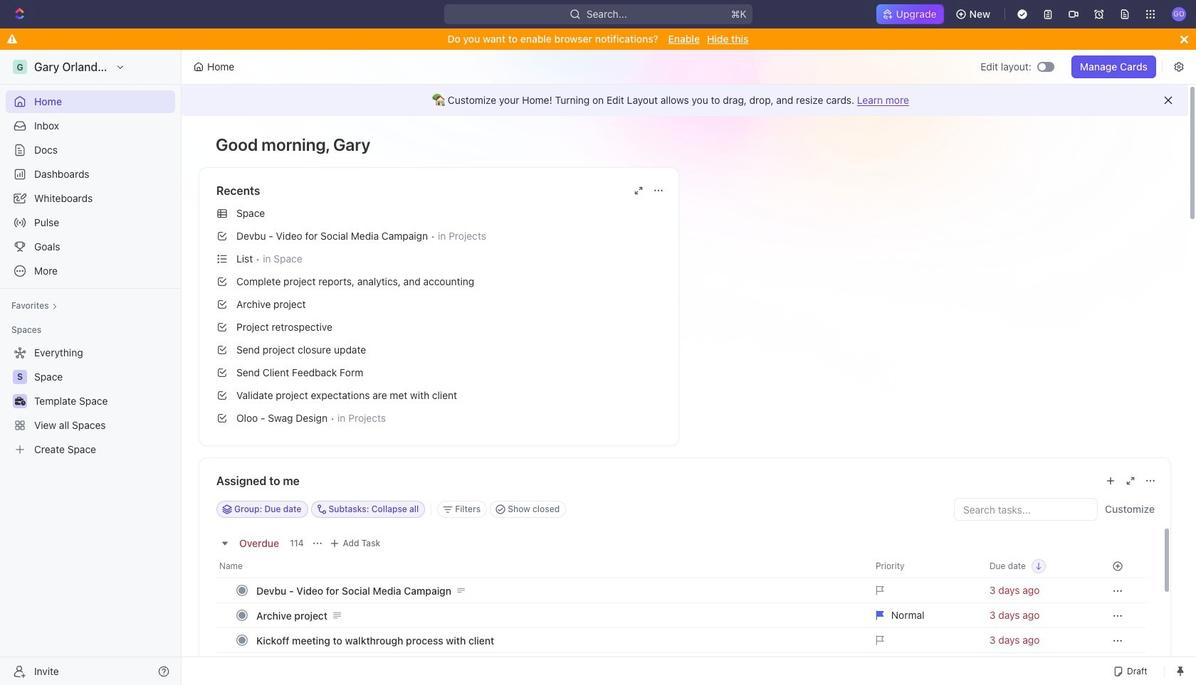 Task type: vqa. For each thing, say whether or not it's contained in the screenshot.
Gary Orlando's Workspace, , element
yes



Task type: describe. For each thing, give the bounding box(es) containing it.
space, , element
[[13, 370, 27, 385]]

sidebar navigation
[[0, 50, 184, 686]]

Search tasks... text field
[[955, 499, 1097, 521]]



Task type: locate. For each thing, give the bounding box(es) containing it.
gary orlando's workspace, , element
[[13, 60, 27, 74]]

tree inside the sidebar navigation
[[6, 342, 175, 461]]

tree
[[6, 342, 175, 461]]

set priority image
[[867, 653, 981, 679]]

business time image
[[15, 397, 25, 406]]

alert
[[182, 85, 1189, 116]]



